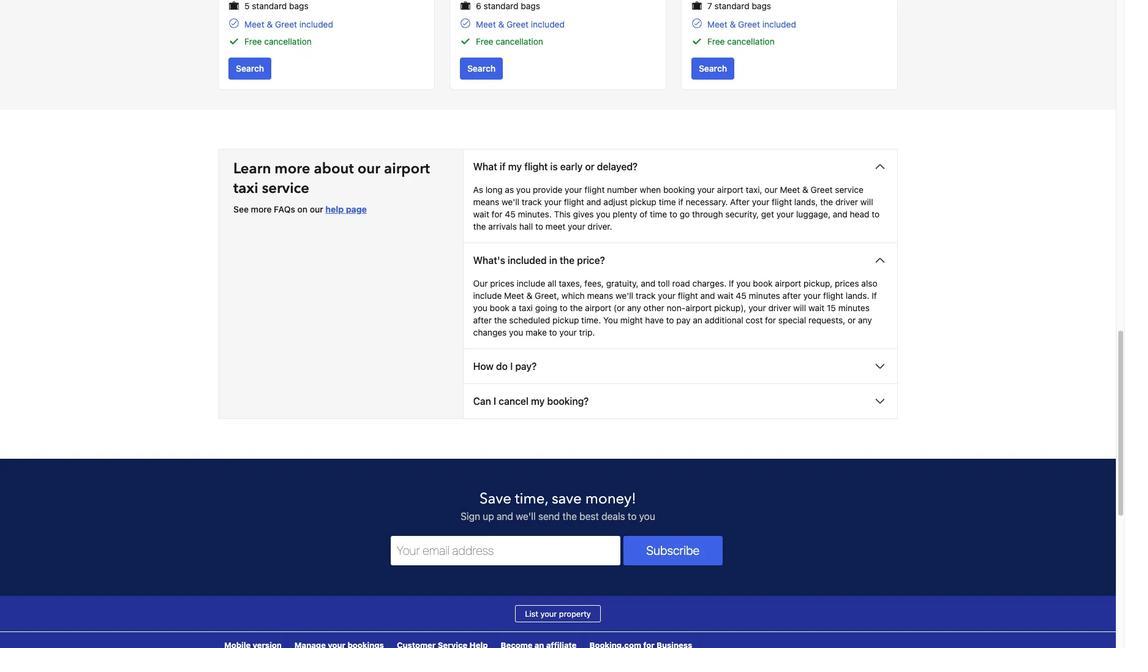 Task type: describe. For each thing, give the bounding box(es) containing it.
5 standard bags
[[244, 1, 309, 11]]

flight inside 'dropdown button'
[[524, 161, 548, 172]]

might
[[621, 315, 643, 325]]

if inside 'as long as you provide your flight number when booking your airport taxi, our meet & greet service means we'll track your flight and adjust pickup time if necessary. after your flight lands, the driver will wait for 45 minutes. this gives you plenty of time to go through security, get your luggage, and head to the arrivals hall to meet your driver.'
[[679, 197, 684, 207]]

when
[[640, 184, 661, 195]]

1 vertical spatial time
[[650, 209, 667, 219]]

service inside 'as long as you provide your flight number when booking your airport taxi, our meet & greet service means we'll track your flight and adjust pickup time if necessary. after your flight lands, the driver will wait for 45 minutes. this gives you plenty of time to go through security, get your luggage, and head to the arrivals hall to meet your driver.'
[[835, 184, 864, 195]]

meet & greet included for 7 standard bags
[[708, 19, 796, 29]]

you up driver.
[[596, 209, 611, 219]]

up
[[483, 511, 494, 522]]

2 vertical spatial wait
[[809, 303, 825, 313]]

will inside our prices include all taxes, fees, gratuity, and toll road charges. if you book airport pickup, prices also include meet & greet, which means we'll track your flight and wait 45 minutes after your flight lands. if you book a taxi going to the airport (or any other non-airport pickup), your driver will wait 15 minutes after the scheduled pickup time. you might have to pay an additional cost for special requests, or any changes you make to your trip.
[[794, 303, 806, 313]]

faqs
[[274, 204, 295, 214]]

fees,
[[585, 278, 604, 288]]

and down the "charges."
[[701, 290, 715, 301]]

make
[[526, 327, 547, 337]]

best
[[580, 511, 599, 522]]

7
[[708, 1, 712, 11]]

0 vertical spatial time
[[659, 197, 676, 207]]

our
[[473, 278, 488, 288]]

get
[[761, 209, 774, 219]]

your down toll
[[658, 290, 676, 301]]

to left pay
[[666, 315, 674, 325]]

free for 6
[[476, 36, 493, 46]]

your down gives
[[568, 221, 585, 231]]

to down minutes. in the left of the page
[[535, 221, 543, 231]]

meet
[[546, 221, 566, 231]]

7 standard bags
[[708, 1, 771, 11]]

and left head
[[833, 209, 848, 219]]

learn
[[233, 159, 271, 179]]

cancellation for 7 standard bags
[[727, 36, 775, 46]]

2 vertical spatial our
[[310, 204, 323, 214]]

search button for 6
[[460, 57, 503, 80]]

a
[[512, 303, 517, 313]]

0 horizontal spatial minutes
[[749, 290, 780, 301]]

flight up "15"
[[823, 290, 844, 301]]

flight up adjust
[[585, 184, 605, 195]]

as
[[473, 184, 483, 195]]

send
[[538, 511, 560, 522]]

subscribe button
[[624, 536, 723, 565]]

search for 7
[[699, 63, 727, 73]]

all
[[548, 278, 557, 288]]

means inside 'as long as you provide your flight number when booking your airport taxi, our meet & greet service means we'll track your flight and adjust pickup time if necessary. after your flight lands, the driver will wait for 45 minutes. this gives you plenty of time to go through security, get your luggage, and head to the arrivals hall to meet your driver.'
[[473, 197, 499, 207]]

other
[[644, 303, 665, 313]]

to down which
[[560, 303, 568, 313]]

bags for 7 standard bags
[[752, 1, 771, 11]]

your down pickup,
[[804, 290, 821, 301]]

1 horizontal spatial any
[[858, 315, 872, 325]]

long
[[486, 184, 503, 195]]

navigation inside save time, save money! footer
[[218, 632, 699, 648]]

through
[[692, 209, 723, 219]]

the down which
[[570, 303, 583, 313]]

meet & greet included for 5 standard bags
[[244, 19, 333, 29]]

what's
[[473, 255, 505, 266]]

included inside dropdown button
[[508, 255, 547, 266]]

additional
[[705, 315, 744, 325]]

as
[[505, 184, 514, 195]]

subscribe
[[646, 543, 700, 557]]

included for 7 standard bags
[[763, 19, 796, 29]]

bags for 6 standard bags
[[521, 1, 540, 11]]

pay?
[[515, 361, 537, 372]]

list your property
[[525, 609, 591, 619]]

you
[[603, 315, 618, 325]]

do
[[496, 361, 508, 372]]

trip.
[[579, 327, 595, 337]]

pickup),
[[714, 303, 746, 313]]

45 inside our prices include all taxes, fees, gratuity, and toll road charges. if you book airport pickup, prices also include meet & greet, which means we'll track your flight and wait 45 minutes after your flight lands. if you book a taxi going to the airport (or any other non-airport pickup), your driver will wait 15 minutes after the scheduled pickup time. you might have to pay an additional cost for special requests, or any changes you make to your trip.
[[736, 290, 747, 301]]

security,
[[726, 209, 759, 219]]

go
[[680, 209, 690, 219]]

after
[[730, 197, 750, 207]]

what if my flight is early or delayed? button
[[464, 149, 898, 184]]

lands.
[[846, 290, 870, 301]]

pickup,
[[804, 278, 833, 288]]

or inside 'dropdown button'
[[585, 161, 595, 172]]

pay
[[677, 315, 691, 325]]

requests,
[[809, 315, 846, 325]]

or inside our prices include all taxes, fees, gratuity, and toll road charges. if you book airport pickup, prices also include meet & greet, which means we'll track your flight and wait 45 minutes after your flight lands. if you book a taxi going to the airport (or any other non-airport pickup), your driver will wait 15 minutes after the scheduled pickup time. you might have to pay an additional cost for special requests, or any changes you make to your trip.
[[848, 315, 856, 325]]

search for 5
[[236, 63, 264, 73]]

service inside learn more about our airport taxi service see more faqs on our help page
[[262, 178, 309, 198]]

wait inside 'as long as you provide your flight number when booking your airport taxi, our meet & greet service means we'll track your flight and adjust pickup time if necessary. after your flight lands, the driver will wait for 45 minutes. this gives you plenty of time to go through security, get your luggage, and head to the arrivals hall to meet your driver.'
[[473, 209, 489, 219]]

to right head
[[872, 209, 880, 219]]

1 horizontal spatial wait
[[718, 290, 734, 301]]

taxes,
[[559, 278, 582, 288]]

track inside our prices include all taxes, fees, gratuity, and toll road charges. if you book airport pickup, prices also include meet & greet, which means we'll track your flight and wait 45 minutes after your flight lands. if you book a taxi going to the airport (or any other non-airport pickup), your driver will wait 15 minutes after the scheduled pickup time. you might have to pay an additional cost for special requests, or any changes you make to your trip.
[[636, 290, 656, 301]]

1 prices from the left
[[490, 278, 515, 288]]

& inside 'as long as you provide your flight number when booking your airport taxi, our meet & greet service means we'll track your flight and adjust pickup time if necessary. after your flight lands, the driver will wait for 45 minutes. this gives you plenty of time to go through security, get your luggage, and head to the arrivals hall to meet your driver.'
[[803, 184, 809, 195]]

flight up gives
[[564, 197, 584, 207]]

you inside save time, save money! sign up and we'll send the best deals to you
[[639, 511, 655, 522]]

have
[[645, 315, 664, 325]]

necessary.
[[686, 197, 728, 207]]

what
[[473, 161, 497, 172]]

our prices include all taxes, fees, gratuity, and toll road charges. if you book airport pickup, prices also include meet & greet, which means we'll track your flight and wait 45 minutes after your flight lands. if you book a taxi going to the airport (or any other non-airport pickup), your driver will wait 15 minutes after the scheduled pickup time. you might have to pay an additional cost for special requests, or any changes you make to your trip.
[[473, 278, 878, 337]]

head
[[850, 209, 870, 219]]

5
[[244, 1, 250, 11]]

& inside our prices include all taxes, fees, gratuity, and toll road charges. if you book airport pickup, prices also include meet & greet, which means we'll track your flight and wait 45 minutes after your flight lands. if you book a taxi going to the airport (or any other non-airport pickup), your driver will wait 15 minutes after the scheduled pickup time. you might have to pay an additional cost for special requests, or any changes you make to your trip.
[[527, 290, 533, 301]]

booking?
[[547, 396, 589, 407]]

non-
[[667, 303, 686, 313]]

search for 6
[[467, 63, 496, 73]]

driver inside our prices include all taxes, fees, gratuity, and toll road charges. if you book airport pickup, prices also include meet & greet, which means we'll track your flight and wait 45 minutes after your flight lands. if you book a taxi going to the airport (or any other non-airport pickup), your driver will wait 15 minutes after the scheduled pickup time. you might have to pay an additional cost for special requests, or any changes you make to your trip.
[[769, 303, 791, 313]]

1 vertical spatial include
[[473, 290, 502, 301]]

in
[[549, 255, 557, 266]]

0 vertical spatial any
[[627, 303, 641, 313]]

taxi inside our prices include all taxes, fees, gratuity, and toll road charges. if you book airport pickup, prices also include meet & greet, which means we'll track your flight and wait 45 minutes after your flight lands. if you book a taxi going to the airport (or any other non-airport pickup), your driver will wait 15 minutes after the scheduled pickup time. you might have to pay an additional cost for special requests, or any changes you make to your trip.
[[519, 303, 533, 313]]

free cancellation for 7
[[708, 36, 775, 46]]

gratuity,
[[606, 278, 639, 288]]

property
[[559, 609, 591, 619]]

2 prices from the left
[[835, 278, 859, 288]]

what's included in the price? button
[[464, 243, 898, 277]]

1 vertical spatial more
[[251, 204, 272, 214]]

lands,
[[795, 197, 818, 207]]

the inside save time, save money! sign up and we'll send the best deals to you
[[563, 511, 577, 522]]

special
[[779, 315, 806, 325]]

list your property link
[[515, 605, 601, 622]]

arrivals
[[488, 221, 517, 231]]

you down "our"
[[473, 303, 488, 313]]

the inside dropdown button
[[560, 255, 575, 266]]

can i cancel my booking?
[[473, 396, 589, 407]]

minutes.
[[518, 209, 552, 219]]

included for 6 standard bags
[[531, 19, 565, 29]]

you down scheduled
[[509, 327, 523, 337]]

1 horizontal spatial include
[[517, 278, 545, 288]]

you right as
[[516, 184, 531, 195]]

scheduled
[[509, 315, 550, 325]]

what's included in the price?
[[473, 255, 605, 266]]

meet for 6
[[476, 19, 496, 29]]

included for 5 standard bags
[[299, 19, 333, 29]]

15
[[827, 303, 836, 313]]

save
[[552, 489, 582, 509]]

0 vertical spatial if
[[729, 278, 734, 288]]

save time, save money! sign up and we'll send the best deals to you
[[461, 489, 655, 522]]

and up gives
[[587, 197, 601, 207]]

your down provide
[[544, 197, 562, 207]]

your left trip.
[[560, 327, 577, 337]]

free for 5
[[244, 36, 262, 46]]

the up changes
[[494, 315, 507, 325]]

for inside 'as long as you provide your flight number when booking your airport taxi, our meet & greet service means we'll track your flight and adjust pickup time if necessary. after your flight lands, the driver will wait for 45 minutes. this gives you plenty of time to go through security, get your luggage, and head to the arrivals hall to meet your driver.'
[[492, 209, 503, 219]]

provide
[[533, 184, 563, 195]]

plenty
[[613, 209, 637, 219]]

means inside our prices include all taxes, fees, gratuity, and toll road charges. if you book airport pickup, prices also include meet & greet, which means we'll track your flight and wait 45 minutes after your flight lands. if you book a taxi going to the airport (or any other non-airport pickup), your driver will wait 15 minutes after the scheduled pickup time. you might have to pay an additional cost for special requests, or any changes you make to your trip.
[[587, 290, 613, 301]]

gives
[[573, 209, 594, 219]]

1 horizontal spatial minutes
[[839, 303, 870, 313]]

Your email address email field
[[391, 536, 621, 565]]

booking
[[663, 184, 695, 195]]

1 horizontal spatial after
[[783, 290, 801, 301]]

cancellation for 5 standard bags
[[264, 36, 312, 46]]

the up luggage, at the right top of the page
[[821, 197, 833, 207]]

which
[[562, 290, 585, 301]]

to left go
[[670, 209, 678, 219]]

what if my flight is early or delayed?
[[473, 161, 638, 172]]

how do i pay?
[[473, 361, 537, 372]]

your right get
[[777, 209, 794, 219]]

we'll inside 'as long as you provide your flight number when booking your airport taxi, our meet & greet service means we'll track your flight and adjust pickup time if necessary. after your flight lands, the driver will wait for 45 minutes. this gives you plenty of time to go through security, get your luggage, and head to the arrivals hall to meet your driver.'
[[502, 197, 520, 207]]

page
[[346, 204, 367, 214]]

free cancellation for 6
[[476, 36, 543, 46]]

and left toll
[[641, 278, 656, 288]]

search button for 7
[[692, 57, 735, 80]]

delayed?
[[597, 161, 638, 172]]

your up the cost
[[749, 303, 766, 313]]

greet inside 'as long as you provide your flight number when booking your airport taxi, our meet & greet service means we'll track your flight and adjust pickup time if necessary. after your flight lands, the driver will wait for 45 minutes. this gives you plenty of time to go through security, get your luggage, and head to the arrivals hall to meet your driver.'
[[811, 184, 833, 195]]



Task type: locate. For each thing, give the bounding box(es) containing it.
0 horizontal spatial taxi
[[233, 178, 258, 198]]

save time, save money! footer
[[0, 458, 1116, 648]]

meet & greet included down 6 standard bags
[[476, 19, 565, 29]]

your inside save time, save money! footer
[[541, 609, 557, 619]]

hall
[[519, 221, 533, 231]]

you up pickup),
[[737, 278, 751, 288]]

time right of
[[650, 209, 667, 219]]

your
[[565, 184, 582, 195], [698, 184, 715, 195], [544, 197, 562, 207], [752, 197, 770, 207], [777, 209, 794, 219], [568, 221, 585, 231], [658, 290, 676, 301], [804, 290, 821, 301], [749, 303, 766, 313], [560, 327, 577, 337], [541, 609, 557, 619]]

standard for 6
[[484, 1, 519, 11]]

i right can
[[494, 396, 496, 407]]

1 horizontal spatial service
[[835, 184, 864, 195]]

1 vertical spatial pickup
[[553, 315, 579, 325]]

meet & greet included for 6 standard bags
[[476, 19, 565, 29]]

1 horizontal spatial standard
[[484, 1, 519, 11]]

track inside 'as long as you provide your flight number when booking your airport taxi, our meet & greet service means we'll track your flight and adjust pickup time if necessary. after your flight lands, the driver will wait for 45 minutes. this gives you plenty of time to go through security, get your luggage, and head to the arrivals hall to meet your driver.'
[[522, 197, 542, 207]]

0 vertical spatial or
[[585, 161, 595, 172]]

cancellation
[[264, 36, 312, 46], [496, 36, 543, 46], [727, 36, 775, 46]]

0 vertical spatial 45
[[505, 209, 516, 219]]

1 horizontal spatial i
[[510, 361, 513, 372]]

search button for 5
[[229, 57, 271, 80]]

1 vertical spatial our
[[765, 184, 778, 195]]

pickup up of
[[630, 197, 657, 207]]

& left greet,
[[527, 290, 533, 301]]

1 horizontal spatial meet & greet included
[[476, 19, 565, 29]]

to inside save time, save money! sign up and we'll send the best deals to you
[[628, 511, 637, 522]]

i inside how do i pay? dropdown button
[[510, 361, 513, 372]]

0 horizontal spatial i
[[494, 396, 496, 407]]

we'll inside our prices include all taxes, fees, gratuity, and toll road charges. if you book airport pickup, prices also include meet & greet, which means we'll track your flight and wait 45 minutes after your flight lands. if you book a taxi going to the airport (or any other non-airport pickup), your driver will wait 15 minutes after the scheduled pickup time. you might have to pay an additional cost for special requests, or any changes you make to your trip.
[[616, 290, 633, 301]]

0 vertical spatial include
[[517, 278, 545, 288]]

3 search button from the left
[[692, 57, 735, 80]]

minutes up the cost
[[749, 290, 780, 301]]

1 free cancellation from the left
[[244, 36, 312, 46]]

if right what at the left of the page
[[500, 161, 506, 172]]

flight up get
[[772, 197, 792, 207]]

1 vertical spatial means
[[587, 290, 613, 301]]

0 vertical spatial i
[[510, 361, 513, 372]]

our inside 'as long as you provide your flight number when booking your airport taxi, our meet & greet service means we'll track your flight and adjust pickup time if necessary. after your flight lands, the driver will wait for 45 minutes. this gives you plenty of time to go through security, get your luggage, and head to the arrivals hall to meet your driver.'
[[765, 184, 778, 195]]

0 horizontal spatial cancellation
[[264, 36, 312, 46]]

1 meet & greet included from the left
[[244, 19, 333, 29]]

0 horizontal spatial or
[[585, 161, 595, 172]]

& up lands,
[[803, 184, 809, 195]]

3 meet & greet included from the left
[[708, 19, 796, 29]]

1 vertical spatial 45
[[736, 290, 747, 301]]

my inside dropdown button
[[531, 396, 545, 407]]

we'll down 'time,'
[[516, 511, 536, 522]]

2 horizontal spatial standard
[[715, 1, 750, 11]]

more
[[275, 159, 310, 179], [251, 204, 272, 214]]

0 vertical spatial our
[[358, 159, 380, 179]]

0 horizontal spatial free cancellation
[[244, 36, 312, 46]]

as long as you provide your flight number when booking your airport taxi, our meet & greet service means we'll track your flight and adjust pickup time if necessary. after your flight lands, the driver will wait for 45 minutes. this gives you plenty of time to go through security, get your luggage, and head to the arrivals hall to meet your driver.
[[473, 184, 880, 231]]

and
[[587, 197, 601, 207], [833, 209, 848, 219], [641, 278, 656, 288], [701, 290, 715, 301], [497, 511, 513, 522]]

1 standard from the left
[[252, 1, 287, 11]]

wait up pickup),
[[718, 290, 734, 301]]

2 standard from the left
[[484, 1, 519, 11]]

3 cancellation from the left
[[727, 36, 775, 46]]

deals
[[602, 511, 625, 522]]

your down taxi,
[[752, 197, 770, 207]]

1 vertical spatial track
[[636, 290, 656, 301]]

& down the 7 standard bags
[[730, 19, 736, 29]]

0 horizontal spatial free
[[244, 36, 262, 46]]

toll
[[658, 278, 670, 288]]

any up might
[[627, 303, 641, 313]]

track up minutes. in the left of the page
[[522, 197, 542, 207]]

1 horizontal spatial will
[[861, 197, 873, 207]]

how
[[473, 361, 494, 372]]

1 vertical spatial we'll
[[616, 290, 633, 301]]

standard right 6 on the left top of the page
[[484, 1, 519, 11]]

wait
[[473, 209, 489, 219], [718, 290, 734, 301], [809, 303, 825, 313]]

the down save on the bottom of page
[[563, 511, 577, 522]]

more right learn
[[275, 159, 310, 179]]

meet inside our prices include all taxes, fees, gratuity, and toll road charges. if you book airport pickup, prices also include meet & greet, which means we'll track your flight and wait 45 minutes after your flight lands. if you book a taxi going to the airport (or any other non-airport pickup), your driver will wait 15 minutes after the scheduled pickup time. you might have to pay an additional cost for special requests, or any changes you make to your trip.
[[504, 290, 524, 301]]

help
[[326, 204, 344, 214]]

2 free cancellation from the left
[[476, 36, 543, 46]]

meet for 5
[[244, 19, 264, 29]]

service up head
[[835, 184, 864, 195]]

if
[[500, 161, 506, 172], [679, 197, 684, 207]]

and right the up
[[497, 511, 513, 522]]

bags for 5 standard bags
[[289, 1, 309, 11]]

0 horizontal spatial service
[[262, 178, 309, 198]]

1 horizontal spatial pickup
[[630, 197, 657, 207]]

if inside 'dropdown button'
[[500, 161, 506, 172]]

meet for 7
[[708, 19, 728, 29]]

our
[[358, 159, 380, 179], [765, 184, 778, 195], [310, 204, 323, 214]]

to right "deals" on the right bottom of page
[[628, 511, 637, 522]]

2 cancellation from the left
[[496, 36, 543, 46]]

1 horizontal spatial my
[[531, 396, 545, 407]]

0 horizontal spatial will
[[794, 303, 806, 313]]

3 standard from the left
[[715, 1, 750, 11]]

you right "deals" on the right bottom of page
[[639, 511, 655, 522]]

greet for 5 standard bags
[[275, 19, 297, 29]]

cancellation for 6 standard bags
[[496, 36, 543, 46]]

1 search from the left
[[236, 63, 264, 73]]

0 horizontal spatial if
[[729, 278, 734, 288]]

early
[[560, 161, 583, 172]]

1 vertical spatial if
[[872, 290, 877, 301]]

0 horizontal spatial pickup
[[553, 315, 579, 325]]

what's included in the price? element
[[464, 277, 898, 348]]

prices up lands.
[[835, 278, 859, 288]]

2 search from the left
[[467, 63, 496, 73]]

6
[[476, 1, 481, 11]]

driver up special
[[769, 303, 791, 313]]

wait left "15"
[[809, 303, 825, 313]]

0 horizontal spatial after
[[473, 315, 492, 325]]

save
[[480, 489, 511, 509]]

cancellation down 6 standard bags
[[496, 36, 543, 46]]

taxi up see
[[233, 178, 258, 198]]

included down the 7 standard bags
[[763, 19, 796, 29]]

changes
[[473, 327, 507, 337]]

minutes
[[749, 290, 780, 301], [839, 303, 870, 313]]

pickup inside 'as long as you provide your flight number when booking your airport taxi, our meet & greet service means we'll track your flight and adjust pickup time if necessary. after your flight lands, the driver will wait for 45 minutes. this gives you plenty of time to go through security, get your luggage, and head to the arrivals hall to meet your driver.'
[[630, 197, 657, 207]]

more right see
[[251, 204, 272, 214]]

0 horizontal spatial my
[[508, 161, 522, 172]]

free cancellation for 5
[[244, 36, 312, 46]]

0 horizontal spatial 45
[[505, 209, 516, 219]]

about
[[314, 159, 354, 179]]

after up special
[[783, 290, 801, 301]]

for right the cost
[[765, 315, 776, 325]]

3 free from the left
[[708, 36, 725, 46]]

standard for 5
[[252, 1, 287, 11]]

navigation
[[218, 632, 699, 648]]

after up changes
[[473, 315, 492, 325]]

help page link
[[326, 204, 367, 214]]

0 horizontal spatial prices
[[490, 278, 515, 288]]

taxi inside learn more about our airport taxi service see more faqs on our help page
[[233, 178, 258, 198]]

if down also
[[872, 290, 877, 301]]

what if my flight is early or delayed? element
[[464, 184, 898, 242]]

0 horizontal spatial for
[[492, 209, 503, 219]]

0 vertical spatial wait
[[473, 209, 489, 219]]

means
[[473, 197, 499, 207], [587, 290, 613, 301]]

1 vertical spatial driver
[[769, 303, 791, 313]]

my
[[508, 161, 522, 172], [531, 396, 545, 407]]

1 horizontal spatial free
[[476, 36, 493, 46]]

pickup
[[630, 197, 657, 207], [553, 315, 579, 325]]

3 free cancellation from the left
[[708, 36, 775, 46]]

the left the arrivals
[[473, 221, 486, 231]]

bags
[[289, 1, 309, 11], [521, 1, 540, 11], [752, 1, 771, 11]]

any down lands.
[[858, 315, 872, 325]]

1 vertical spatial or
[[848, 315, 856, 325]]

2 horizontal spatial free
[[708, 36, 725, 46]]

is
[[550, 161, 558, 172]]

meet inside 'as long as you provide your flight number when booking your airport taxi, our meet & greet service means we'll track your flight and adjust pickup time if necessary. after your flight lands, the driver will wait for 45 minutes. this gives you plenty of time to go through security, get your luggage, and head to the arrivals hall to meet your driver.'
[[780, 184, 800, 195]]

0 horizontal spatial search button
[[229, 57, 271, 80]]

1 horizontal spatial for
[[765, 315, 776, 325]]

track up other
[[636, 290, 656, 301]]

money!
[[586, 489, 636, 509]]

flight down road
[[678, 290, 698, 301]]

0 vertical spatial we'll
[[502, 197, 520, 207]]

0 horizontal spatial bags
[[289, 1, 309, 11]]

see
[[233, 204, 249, 214]]

0 horizontal spatial our
[[310, 204, 323, 214]]

3 bags from the left
[[752, 1, 771, 11]]

free for 7
[[708, 36, 725, 46]]

0 horizontal spatial more
[[251, 204, 272, 214]]

meet down 5
[[244, 19, 264, 29]]

greet up lands,
[[811, 184, 833, 195]]

after
[[783, 290, 801, 301], [473, 315, 492, 325]]

free cancellation
[[244, 36, 312, 46], [476, 36, 543, 46], [708, 36, 775, 46]]

45
[[505, 209, 516, 219], [736, 290, 747, 301]]

2 bags from the left
[[521, 1, 540, 11]]

1 vertical spatial minutes
[[839, 303, 870, 313]]

0 vertical spatial taxi
[[233, 178, 258, 198]]

flight left is
[[524, 161, 548, 172]]

2 horizontal spatial wait
[[809, 303, 825, 313]]

0 vertical spatial book
[[753, 278, 773, 288]]

1 search button from the left
[[229, 57, 271, 80]]

2 meet & greet included from the left
[[476, 19, 565, 29]]

greet down the 7 standard bags
[[738, 19, 760, 29]]

will up head
[[861, 197, 873, 207]]

2 horizontal spatial cancellation
[[727, 36, 775, 46]]

this
[[554, 209, 571, 219]]

going
[[535, 303, 557, 313]]

can i cancel my booking? button
[[464, 384, 898, 418]]

1 horizontal spatial taxi
[[519, 303, 533, 313]]

&
[[267, 19, 273, 29], [498, 19, 504, 29], [730, 19, 736, 29], [803, 184, 809, 195], [527, 290, 533, 301]]

taxi
[[233, 178, 258, 198], [519, 303, 533, 313]]

number
[[607, 184, 638, 195]]

cost
[[746, 315, 763, 325]]

0 horizontal spatial means
[[473, 197, 499, 207]]

free down 5
[[244, 36, 262, 46]]

1 horizontal spatial free cancellation
[[476, 36, 543, 46]]

1 horizontal spatial bags
[[521, 1, 540, 11]]

an
[[693, 315, 703, 325]]

include down "our"
[[473, 290, 502, 301]]

2 horizontal spatial bags
[[752, 1, 771, 11]]

your down "early"
[[565, 184, 582, 195]]

2 horizontal spatial meet & greet included
[[708, 19, 796, 29]]

0 vertical spatial after
[[783, 290, 801, 301]]

include
[[517, 278, 545, 288], [473, 290, 502, 301]]

2 horizontal spatial search button
[[692, 57, 735, 80]]

cancel
[[499, 396, 529, 407]]

1 cancellation from the left
[[264, 36, 312, 46]]

your up necessary.
[[698, 184, 715, 195]]

meet down the 7
[[708, 19, 728, 29]]

greet for 6 standard bags
[[507, 19, 529, 29]]

or right requests,
[[848, 315, 856, 325]]

prices right "our"
[[490, 278, 515, 288]]

0 vertical spatial means
[[473, 197, 499, 207]]

& down 5 standard bags
[[267, 19, 273, 29]]

list
[[525, 609, 538, 619]]

0 vertical spatial minutes
[[749, 290, 780, 301]]

if down the booking
[[679, 197, 684, 207]]

means down the fees,
[[587, 290, 613, 301]]

taxi,
[[746, 184, 763, 195]]

greet for 7 standard bags
[[738, 19, 760, 29]]

will up special
[[794, 303, 806, 313]]

bags right the 7
[[752, 1, 771, 11]]

our right taxi,
[[765, 184, 778, 195]]

greet,
[[535, 290, 559, 301]]

1 horizontal spatial prices
[[835, 278, 859, 288]]

1 free from the left
[[244, 36, 262, 46]]

1 horizontal spatial 45
[[736, 290, 747, 301]]

if
[[729, 278, 734, 288], [872, 290, 877, 301]]

we'll inside save time, save money! sign up and we'll send the best deals to you
[[516, 511, 536, 522]]

minutes down lands.
[[839, 303, 870, 313]]

we'll down as
[[502, 197, 520, 207]]

airport inside 'as long as you provide your flight number when booking your airport taxi, our meet & greet service means we'll track your flight and adjust pickup time if necessary. after your flight lands, the driver will wait for 45 minutes. this gives you plenty of time to go through security, get your luggage, and head to the arrivals hall to meet your driver.'
[[717, 184, 744, 195]]

1 vertical spatial i
[[494, 396, 496, 407]]

45 up the arrivals
[[505, 209, 516, 219]]

& for 6
[[498, 19, 504, 29]]

to right make
[[549, 327, 557, 337]]

we'll
[[502, 197, 520, 207], [616, 290, 633, 301], [516, 511, 536, 522]]

time.
[[581, 315, 601, 325]]

meet up lands,
[[780, 184, 800, 195]]

can
[[473, 396, 491, 407]]

my inside 'dropdown button'
[[508, 161, 522, 172]]

our right 'on'
[[310, 204, 323, 214]]

1 vertical spatial for
[[765, 315, 776, 325]]

0 horizontal spatial search
[[236, 63, 264, 73]]

1 vertical spatial after
[[473, 315, 492, 325]]

meet up a
[[504, 290, 524, 301]]

road
[[672, 278, 690, 288]]

1 horizontal spatial if
[[679, 197, 684, 207]]

you
[[516, 184, 531, 195], [596, 209, 611, 219], [737, 278, 751, 288], [473, 303, 488, 313], [509, 327, 523, 337], [639, 511, 655, 522]]

6 standard bags
[[476, 1, 540, 11]]

how do i pay? button
[[464, 349, 898, 383]]

your right list
[[541, 609, 557, 619]]

driver inside 'as long as you provide your flight number when booking your airport taxi, our meet & greet service means we'll track your flight and adjust pickup time if necessary. after your flight lands, the driver will wait for 45 minutes. this gives you plenty of time to go through security, get your luggage, and head to the arrivals hall to meet your driver.'
[[836, 197, 858, 207]]

free cancellation down 6 standard bags
[[476, 36, 543, 46]]

our right about at the top of page
[[358, 159, 380, 179]]

3 search from the left
[[699, 63, 727, 73]]

0 vertical spatial if
[[500, 161, 506, 172]]

means down long
[[473, 197, 499, 207]]

taxi right a
[[519, 303, 533, 313]]

book
[[753, 278, 773, 288], [490, 303, 510, 313]]

will inside 'as long as you provide your flight number when booking your airport taxi, our meet & greet service means we'll track your flight and adjust pickup time if necessary. after your flight lands, the driver will wait for 45 minutes. this gives you plenty of time to go through security, get your luggage, and head to the arrivals hall to meet your driver.'
[[861, 197, 873, 207]]

standard right 5
[[252, 1, 287, 11]]

and inside save time, save money! sign up and we'll send the best deals to you
[[497, 511, 513, 522]]

greet
[[275, 19, 297, 29], [507, 19, 529, 29], [738, 19, 760, 29], [811, 184, 833, 195]]

pickup inside our prices include all taxes, fees, gratuity, and toll road charges. if you book airport pickup, prices also include meet & greet, which means we'll track your flight and wait 45 minutes after your flight lands. if you book a taxi going to the airport (or any other non-airport pickup), your driver will wait 15 minutes after the scheduled pickup time. you might have to pay an additional cost for special requests, or any changes you make to your trip.
[[553, 315, 579, 325]]

0 horizontal spatial wait
[[473, 209, 489, 219]]

1 horizontal spatial more
[[275, 159, 310, 179]]

any
[[627, 303, 641, 313], [858, 315, 872, 325]]

& down 6 standard bags
[[498, 19, 504, 29]]

(or
[[614, 303, 625, 313]]

1 vertical spatial wait
[[718, 290, 734, 301]]

airport inside learn more about our airport taxi service see more faqs on our help page
[[384, 159, 430, 179]]

i
[[510, 361, 513, 372], [494, 396, 496, 407]]

standard for 7
[[715, 1, 750, 11]]

1 horizontal spatial means
[[587, 290, 613, 301]]

free down 6 on the left top of the page
[[476, 36, 493, 46]]

1 horizontal spatial book
[[753, 278, 773, 288]]

included down 5 standard bags
[[299, 19, 333, 29]]

include up greet,
[[517, 278, 545, 288]]

0 vertical spatial more
[[275, 159, 310, 179]]

0 horizontal spatial book
[[490, 303, 510, 313]]

1 vertical spatial if
[[679, 197, 684, 207]]

1 vertical spatial any
[[858, 315, 872, 325]]

0 vertical spatial will
[[861, 197, 873, 207]]

0 vertical spatial my
[[508, 161, 522, 172]]

for
[[492, 209, 503, 219], [765, 315, 776, 325]]

free down the 7
[[708, 36, 725, 46]]

1 horizontal spatial our
[[358, 159, 380, 179]]

meet & greet included
[[244, 19, 333, 29], [476, 19, 565, 29], [708, 19, 796, 29]]

0 vertical spatial for
[[492, 209, 503, 219]]

bags right 6 on the left top of the page
[[521, 1, 540, 11]]

included down 6 standard bags
[[531, 19, 565, 29]]

wait up the arrivals
[[473, 209, 489, 219]]

0 horizontal spatial track
[[522, 197, 542, 207]]

on
[[297, 204, 308, 214]]

& for 5
[[267, 19, 273, 29]]

included left 'in' at the left top of page
[[508, 255, 547, 266]]

1 horizontal spatial if
[[872, 290, 877, 301]]

for inside our prices include all taxes, fees, gratuity, and toll road charges. if you book airport pickup, prices also include meet & greet, which means we'll track your flight and wait 45 minutes after your flight lands. if you book a taxi going to the airport (or any other non-airport pickup), your driver will wait 15 minutes after the scheduled pickup time. you might have to pay an additional cost for special requests, or any changes you make to your trip.
[[765, 315, 776, 325]]

luggage,
[[796, 209, 831, 219]]

1 bags from the left
[[289, 1, 309, 11]]

2 horizontal spatial search
[[699, 63, 727, 73]]

also
[[862, 278, 878, 288]]

1 vertical spatial book
[[490, 303, 510, 313]]

45 inside 'as long as you provide your flight number when booking your airport taxi, our meet & greet service means we'll track your flight and adjust pickup time if necessary. after your flight lands, the driver will wait for 45 minutes. this gives you plenty of time to go through security, get your luggage, and head to the arrivals hall to meet your driver.'
[[505, 209, 516, 219]]

2 search button from the left
[[460, 57, 503, 80]]

adjust
[[604, 197, 628, 207]]

book left a
[[490, 303, 510, 313]]

i inside can i cancel my booking? dropdown button
[[494, 396, 496, 407]]

greet down 6 standard bags
[[507, 19, 529, 29]]

45 up pickup),
[[736, 290, 747, 301]]

& for 7
[[730, 19, 736, 29]]

2 free from the left
[[476, 36, 493, 46]]

0 horizontal spatial driver
[[769, 303, 791, 313]]

1 vertical spatial taxi
[[519, 303, 533, 313]]

free cancellation down the 7 standard bags
[[708, 36, 775, 46]]

of
[[640, 209, 648, 219]]

for up the arrivals
[[492, 209, 503, 219]]

the right 'in' at the left top of page
[[560, 255, 575, 266]]

1 horizontal spatial driver
[[836, 197, 858, 207]]

0 vertical spatial pickup
[[630, 197, 657, 207]]



Task type: vqa. For each thing, say whether or not it's contained in the screenshot.
did
no



